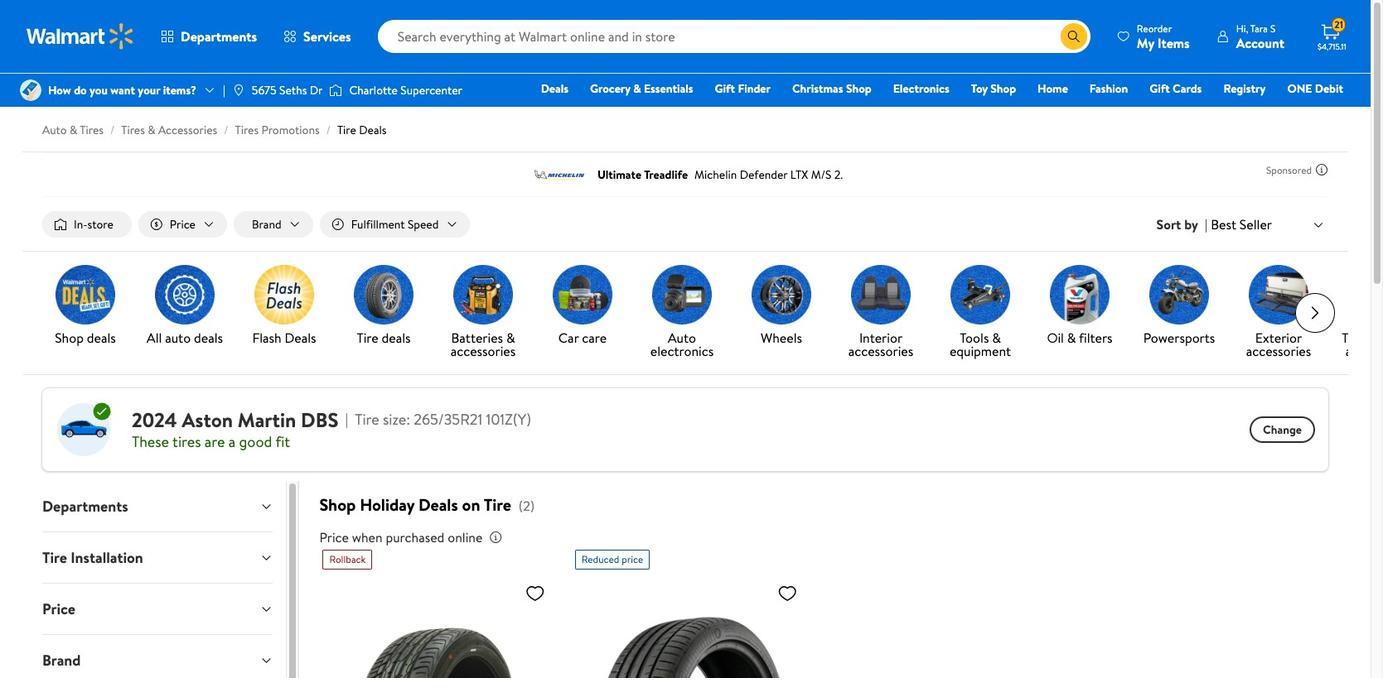 Task type: describe. For each thing, give the bounding box(es) containing it.
services
[[303, 27, 351, 46]]

shop holiday deals on tire (2)
[[319, 494, 535, 517]]

in-store button
[[42, 211, 132, 238]]

debit
[[1315, 80, 1344, 97]]

all auto deals link
[[142, 265, 228, 348]]

seller
[[1240, 215, 1273, 234]]

1 / from the left
[[110, 122, 115, 138]]

legal information image
[[489, 531, 503, 545]]

$4,715.11
[[1318, 41, 1347, 52]]

& left accessories
[[148, 122, 155, 138]]

gift for gift finder
[[715, 80, 735, 97]]

2 / from the left
[[224, 122, 228, 138]]

2024
[[132, 406, 177, 434]]

items?
[[163, 82, 196, 99]]

car care image
[[553, 265, 613, 325]]

batteries
[[451, 329, 503, 347]]

search icon image
[[1068, 30, 1081, 43]]

best seller button
[[1208, 214, 1329, 236]]

| inside 2024 aston martin dbs | tire size: 265/35r21 101z(y) these tires are a good fit
[[345, 410, 348, 430]]

toy
[[971, 80, 988, 97]]

265/35r21
[[414, 410, 483, 430]]

exterior accessories image
[[1249, 265, 1309, 325]]

reduced
[[582, 553, 619, 567]]

departments button
[[148, 17, 270, 56]]

shop up "when"
[[319, 494, 356, 517]]

flash deals
[[252, 329, 316, 347]]

add to favorites list, zenna argus-uhp all season 265/35zr21 101y xl passenger tire image
[[525, 584, 545, 604]]

filters
[[1079, 329, 1113, 347]]

Search search field
[[378, 20, 1091, 53]]

1 vertical spatial brand button
[[29, 636, 286, 679]]

21
[[1335, 18, 1344, 32]]

dbs
[[301, 406, 339, 434]]

my
[[1137, 34, 1155, 52]]

tires
[[172, 432, 201, 452]]

car
[[559, 329, 579, 347]]

fit
[[276, 432, 290, 452]]

grocery & essentials link
[[583, 80, 701, 98]]

when
[[352, 529, 383, 547]]

tire deals link
[[337, 122, 387, 138]]

2 deals from the left
[[194, 329, 223, 347]]

a
[[229, 432, 236, 452]]

items
[[1158, 34, 1190, 52]]

zenna argus-uhp all season 265/35zr21 101y xl passenger tire image
[[323, 577, 552, 679]]

3 tires from the left
[[235, 122, 259, 138]]

shop right christmas
[[846, 80, 872, 97]]

charlotte
[[349, 82, 398, 99]]

dr
[[310, 82, 323, 99]]

2024 aston martin dbs | tire size: 265/35r21 101z(y) these tires are a good fit
[[132, 406, 532, 452]]

add to favorites list, continental contisportcontact 5p 265/35r21 101 y tire fits: 2021-22 tesla s plaid, 2019 audi a8 quattro l image
[[778, 584, 798, 604]]

wheels link
[[739, 265, 825, 348]]

best seller
[[1211, 215, 1273, 234]]

speed
[[408, 216, 439, 233]]

auto & tires / tires & accessories / tires promotions / tire deals
[[42, 122, 387, 138]]

hi,
[[1237, 21, 1249, 35]]

deals inside "link"
[[285, 329, 316, 347]]

equipment
[[950, 342, 1011, 361]]

tire right on
[[484, 494, 512, 517]]

finder
[[738, 80, 771, 97]]

brand inside tab
[[42, 651, 81, 672]]

flash deals link
[[241, 265, 327, 348]]

fulfillment speed
[[351, 216, 439, 233]]

interior accessories link
[[838, 265, 924, 362]]

shop all. image
[[56, 265, 115, 325]]

brand inside sort and filter section element
[[252, 216, 282, 233]]

oil & filters link
[[1037, 265, 1123, 348]]

tire installation button
[[29, 533, 286, 584]]

flash deals image
[[255, 265, 314, 325]]

purchased
[[386, 529, 445, 547]]

3 / from the left
[[326, 122, 331, 138]]

rollback
[[329, 553, 366, 567]]

tire down tires image
[[357, 329, 379, 347]]

home
[[1038, 80, 1068, 97]]

fulfillment speed button
[[320, 211, 470, 238]]

wheels
[[761, 329, 802, 347]]

1 accessories from the left
[[451, 342, 516, 361]]

christmas shop
[[792, 80, 872, 97]]

powersports image
[[1150, 265, 1210, 325]]

registry link
[[1216, 80, 1274, 98]]

deals link
[[534, 80, 576, 98]]

101z(y)
[[486, 410, 532, 430]]

how
[[48, 82, 71, 99]]

& for equipment
[[992, 329, 1001, 347]]

tools
[[960, 329, 989, 347]]

auto electronics
[[651, 329, 714, 361]]

hi, tara s account
[[1237, 21, 1285, 52]]

& for essentials
[[634, 80, 641, 97]]

tire down 'charlotte'
[[337, 122, 356, 138]]

do
[[74, 82, 87, 99]]

tire deals link
[[341, 265, 427, 348]]

promotions
[[262, 122, 320, 138]]

powersports
[[1144, 329, 1216, 347]]

tires promotions link
[[235, 122, 320, 138]]

& inside truck &
[[1376, 329, 1384, 347]]

(2)
[[519, 497, 535, 516]]

grocery
[[590, 80, 631, 97]]

auto electronics image
[[652, 265, 712, 325]]

accessories for interior accessories
[[849, 342, 914, 361]]

supercenter
[[401, 82, 463, 99]]

batteries & accessories link
[[440, 265, 526, 362]]

auto for auto & tires / tires & accessories / tires promotions / tire deals
[[42, 122, 67, 138]]

continental contisportcontact 5p 265/35r21 101 y tire fits: 2021-22 tesla s plaid, 2019 audi a8 quattro l image
[[575, 577, 804, 679]]

services button
[[270, 17, 364, 56]]

gift finder
[[715, 80, 771, 97]]

next slide for chipmodulewithimages list image
[[1296, 294, 1336, 333]]

deals for shop deals
[[87, 329, 116, 347]]

how do you want your items?
[[48, 82, 196, 99]]

tire installation tab
[[29, 533, 286, 584]]

price inside tab
[[42, 599, 75, 620]]

truck &
[[1342, 329, 1384, 361]]

departments inside departments popup button
[[181, 27, 257, 46]]

tara
[[1251, 21, 1268, 35]]

change button
[[1250, 417, 1316, 444]]

walmart+ link
[[1287, 103, 1351, 121]]

brand tab
[[29, 636, 286, 679]]



Task type: vqa. For each thing, say whether or not it's contained in the screenshot.
Price in the tab
yes



Task type: locate. For each thing, give the bounding box(es) containing it.
auto down how on the top
[[42, 122, 67, 138]]

accessories down batteries & accessories image
[[451, 342, 516, 361]]

auto electronics link
[[639, 265, 725, 362]]

0 vertical spatial price button
[[138, 211, 227, 238]]

are
[[205, 432, 225, 452]]

seths
[[279, 82, 307, 99]]

exterior accessories link
[[1236, 265, 1322, 362]]

& right tools
[[992, 329, 1001, 347]]

price button up shop auto 'image'
[[138, 211, 227, 238]]

store
[[87, 216, 113, 233]]

powersports link
[[1137, 265, 1223, 348]]

accessories down next slide for chipmodulewithimages list
[[1247, 342, 1312, 361]]

all auto deals
[[147, 329, 223, 347]]

price inside sort and filter section element
[[170, 216, 196, 233]]

 image
[[20, 80, 41, 101]]

5675
[[252, 82, 277, 99]]

1 vertical spatial departments
[[42, 497, 128, 517]]

 image for charlotte supercenter
[[329, 82, 343, 99]]

1 vertical spatial price button
[[29, 585, 286, 635]]

gift for gift cards
[[1150, 80, 1170, 97]]

& down the do on the top
[[70, 122, 77, 138]]

ad disclaimer and feedback image
[[1316, 163, 1329, 177]]

by
[[1185, 216, 1199, 234]]

tire deals
[[357, 329, 411, 347]]

price tab
[[29, 585, 286, 635]]

batteries & accessories image
[[453, 265, 513, 325]]

one debit link
[[1280, 80, 1351, 98]]

deals down 'charlotte'
[[359, 122, 387, 138]]

 image right dr
[[329, 82, 343, 99]]

/ left tire deals link
[[326, 122, 331, 138]]

0 horizontal spatial  image
[[232, 84, 245, 97]]

& right grocery
[[634, 80, 641, 97]]

5675 seths dr
[[252, 82, 323, 99]]

/ right "auto & tires" 'link'
[[110, 122, 115, 138]]

walmart+
[[1294, 104, 1344, 120]]

0 vertical spatial brand button
[[234, 211, 313, 238]]

price up rollback
[[319, 529, 349, 547]]

& right truck
[[1376, 329, 1384, 347]]

1 horizontal spatial  image
[[329, 82, 343, 99]]

accessories inside "link"
[[1247, 342, 1312, 361]]

price button up brand tab
[[29, 585, 286, 635]]

tire installation
[[42, 548, 143, 569]]

departments inside departments dropdown button
[[42, 497, 128, 517]]

fashion
[[1090, 80, 1128, 97]]

0 horizontal spatial brand
[[42, 651, 81, 672]]

departments up tire installation
[[42, 497, 128, 517]]

2 horizontal spatial |
[[1205, 216, 1208, 234]]

0 horizontal spatial tires
[[80, 122, 104, 138]]

deals down "shop all." image
[[87, 329, 116, 347]]

0 vertical spatial price
[[170, 216, 196, 233]]

tire
[[337, 122, 356, 138], [357, 329, 379, 347], [355, 410, 379, 430], [484, 494, 512, 517], [42, 548, 67, 569]]

deals right 'flash'
[[285, 329, 316, 347]]

deals left grocery
[[541, 80, 569, 97]]

| inside sort and filter section element
[[1205, 216, 1208, 234]]

oil
[[1047, 329, 1064, 347]]

0 vertical spatial auto
[[42, 122, 67, 138]]

2 accessories from the left
[[849, 342, 914, 361]]

auto down auto electronics image
[[668, 329, 696, 347]]

walmart image
[[27, 23, 134, 50]]

brand button up flash deals image at left
[[234, 211, 313, 238]]

car care link
[[540, 265, 626, 348]]

1 vertical spatial brand
[[42, 651, 81, 672]]

1 vertical spatial |
[[1205, 216, 1208, 234]]

tires down you
[[80, 122, 104, 138]]

grocery & essentials
[[590, 80, 694, 97]]

tires down 5675
[[235, 122, 259, 138]]

sort by |
[[1157, 216, 1208, 234]]

0 horizontal spatial auto
[[42, 122, 67, 138]]

3 deals from the left
[[382, 329, 411, 347]]

0 horizontal spatial departments
[[42, 497, 128, 517]]

2 horizontal spatial accessories
[[1247, 342, 1312, 361]]

2 horizontal spatial deals
[[382, 329, 411, 347]]

/ right accessories
[[224, 122, 228, 138]]

& right batteries
[[506, 329, 515, 347]]

1 horizontal spatial price
[[170, 216, 196, 233]]

deals left on
[[419, 494, 458, 517]]

& inside batteries & accessories
[[506, 329, 515, 347]]

s
[[1271, 21, 1276, 35]]

1 horizontal spatial departments
[[181, 27, 257, 46]]

tires & accessories link
[[121, 122, 217, 138]]

tools & equipment image
[[951, 265, 1011, 325]]

| right by in the top right of the page
[[1205, 216, 1208, 234]]

departments up items?
[[181, 27, 257, 46]]

interior
[[860, 329, 903, 347]]

tires
[[80, 122, 104, 138], [121, 122, 145, 138], [235, 122, 259, 138]]

& for filters
[[1068, 329, 1076, 347]]

charlotte supercenter
[[349, 82, 463, 99]]

1 horizontal spatial brand
[[252, 216, 282, 233]]

1 horizontal spatial tires
[[121, 122, 145, 138]]

shop
[[846, 80, 872, 97], [991, 80, 1016, 97], [55, 329, 84, 347], [319, 494, 356, 517]]

1 horizontal spatial |
[[345, 410, 348, 430]]

online
[[448, 529, 483, 547]]

care
[[582, 329, 607, 347]]

shop auto image
[[155, 265, 215, 325]]

accessories
[[451, 342, 516, 361], [849, 342, 914, 361], [1247, 342, 1312, 361]]

gift left finder
[[715, 80, 735, 97]]

 image left 5675
[[232, 84, 245, 97]]

1 horizontal spatial auto
[[668, 329, 696, 347]]

1 horizontal spatial /
[[224, 122, 228, 138]]

fulfillment
[[351, 216, 405, 233]]

 image for 5675 seths dr
[[232, 84, 245, 97]]

1 gift from the left
[[715, 80, 735, 97]]

2 horizontal spatial tires
[[235, 122, 259, 138]]

christmas shop link
[[785, 80, 879, 98]]

& for tires
[[70, 122, 77, 138]]

gift left cards
[[1150, 80, 1170, 97]]

0 horizontal spatial /
[[110, 122, 115, 138]]

& right 'oil'
[[1068, 329, 1076, 347]]

3 accessories from the left
[[1247, 342, 1312, 361]]

1 horizontal spatial deals
[[194, 329, 223, 347]]

auto
[[165, 329, 191, 347]]

| left 5675
[[223, 82, 225, 99]]

2 vertical spatial |
[[345, 410, 348, 430]]

0 horizontal spatial price
[[42, 599, 75, 620]]

on
[[462, 494, 480, 517]]

interior accessories image
[[851, 265, 911, 325]]

brand button down price tab
[[29, 636, 286, 679]]

gift
[[715, 80, 735, 97], [1150, 80, 1170, 97]]

fashion link
[[1083, 80, 1136, 98]]

aston
[[182, 406, 233, 434]]

toy shop link
[[964, 80, 1024, 98]]

electronics link
[[886, 80, 957, 98]]

tire left installation
[[42, 548, 67, 569]]

tires image
[[354, 265, 414, 325]]

home link
[[1031, 80, 1076, 98]]

departments button
[[29, 482, 286, 532]]

vehicle type: car and truck image
[[56, 402, 112, 459]]

shop deals
[[55, 329, 116, 347]]

0 vertical spatial |
[[223, 82, 225, 99]]

deals for tire deals
[[382, 329, 411, 347]]

shop right the toy
[[991, 80, 1016, 97]]

0 vertical spatial departments
[[181, 27, 257, 46]]

these
[[132, 432, 169, 452]]

exterior accessories
[[1247, 329, 1312, 361]]

1 horizontal spatial gift
[[1150, 80, 1170, 97]]

0 horizontal spatial deals
[[87, 329, 116, 347]]

1 deals from the left
[[87, 329, 116, 347]]

change
[[1263, 422, 1302, 439]]

reorder my items
[[1137, 21, 1190, 52]]

departments tab
[[29, 482, 286, 532]]

shop down "shop all." image
[[55, 329, 84, 347]]

1 horizontal spatial accessories
[[849, 342, 914, 361]]

tire inside dropdown button
[[42, 548, 67, 569]]

 image
[[329, 82, 343, 99], [232, 84, 245, 97]]

tire inside 2024 aston martin dbs | tire size: 265/35r21 101z(y) these tires are a good fit
[[355, 410, 379, 430]]

one debit walmart+
[[1288, 80, 1344, 120]]

account
[[1237, 34, 1285, 52]]

all
[[147, 329, 162, 347]]

accessories for exterior accessories
[[1247, 342, 1312, 361]]

0 vertical spatial brand
[[252, 216, 282, 233]]

0 horizontal spatial gift
[[715, 80, 735, 97]]

in-store
[[74, 216, 113, 233]]

oil & filters
[[1047, 329, 1113, 347]]

auto inside the auto electronics
[[668, 329, 696, 347]]

holiday
[[360, 494, 415, 517]]

want
[[110, 82, 135, 99]]

2 vertical spatial price
[[42, 599, 75, 620]]

tire left size:
[[355, 410, 379, 430]]

car care
[[559, 329, 607, 347]]

1 vertical spatial price
[[319, 529, 349, 547]]

& inside tools & equipment
[[992, 329, 1001, 347]]

price down tire installation
[[42, 599, 75, 620]]

deals right auto
[[194, 329, 223, 347]]

good
[[239, 432, 272, 452]]

gift finder link
[[708, 80, 778, 98]]

one
[[1288, 80, 1313, 97]]

0 horizontal spatial accessories
[[451, 342, 516, 361]]

toy shop
[[971, 80, 1016, 97]]

tools & equipment link
[[938, 265, 1024, 362]]

price when purchased online
[[319, 529, 483, 547]]

accessories down interior accessories image at the right top of the page
[[849, 342, 914, 361]]

deals
[[541, 80, 569, 97], [359, 122, 387, 138], [285, 329, 316, 347], [419, 494, 458, 517]]

gift cards
[[1150, 80, 1202, 97]]

& for accessories
[[506, 329, 515, 347]]

1 vertical spatial auto
[[668, 329, 696, 347]]

size:
[[383, 410, 410, 430]]

interior accessories
[[849, 329, 914, 361]]

gift cards link
[[1143, 80, 1210, 98]]

auto for auto electronics
[[668, 329, 696, 347]]

1 tires from the left
[[80, 122, 104, 138]]

tires down want
[[121, 122, 145, 138]]

price up shop auto 'image'
[[170, 216, 196, 233]]

2 horizontal spatial price
[[319, 529, 349, 547]]

0 horizontal spatial |
[[223, 82, 225, 99]]

batteries & accessories
[[451, 329, 516, 361]]

Walmart Site-Wide search field
[[378, 20, 1091, 53]]

price
[[622, 553, 644, 567]]

2 horizontal spatial /
[[326, 122, 331, 138]]

oil & filters image
[[1050, 265, 1110, 325]]

2 gift from the left
[[1150, 80, 1170, 97]]

| right dbs
[[345, 410, 348, 430]]

sort and filter section element
[[22, 198, 1349, 251]]

2 tires from the left
[[121, 122, 145, 138]]

your
[[138, 82, 160, 99]]

sort
[[1157, 216, 1182, 234]]

deals down tires image
[[382, 329, 411, 347]]

&
[[634, 80, 641, 97], [70, 122, 77, 138], [148, 122, 155, 138], [506, 329, 515, 347], [992, 329, 1001, 347], [1068, 329, 1076, 347], [1376, 329, 1384, 347]]

wheels image
[[752, 265, 812, 325]]

installation
[[71, 548, 143, 569]]



